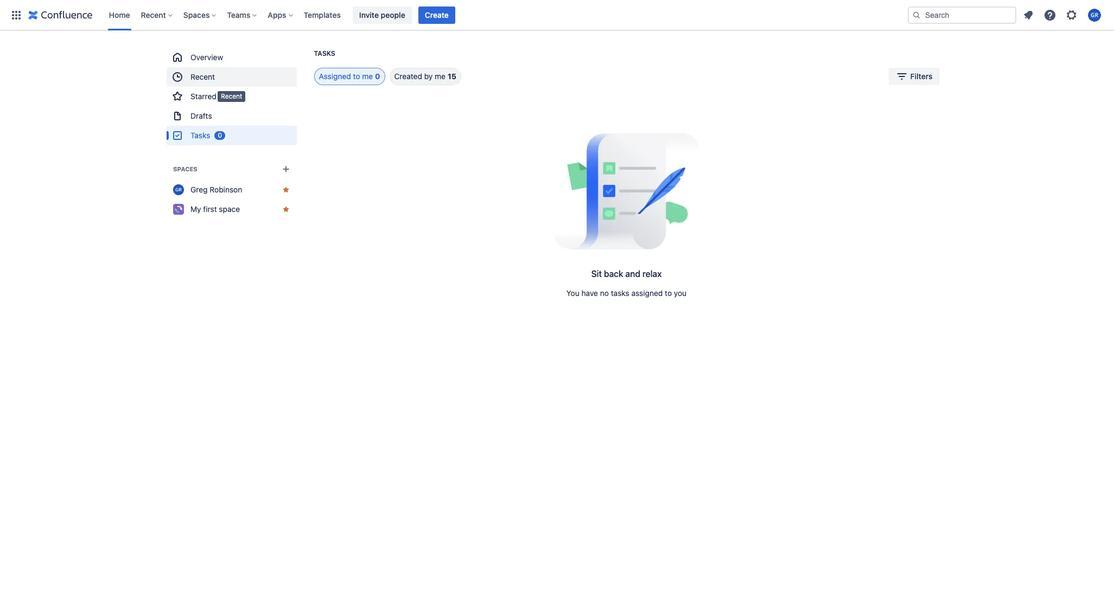 Task type: describe. For each thing, give the bounding box(es) containing it.
global element
[[7, 0, 906, 30]]

filters button
[[889, 68, 940, 85]]

assigned
[[319, 72, 351, 81]]

have
[[582, 289, 598, 298]]

apps button
[[265, 6, 297, 24]]

filters
[[911, 72, 933, 81]]

my first space
[[190, 205, 240, 214]]

0 horizontal spatial tasks
[[190, 131, 210, 140]]

create
[[425, 10, 449, 19]]

appswitcher icon image
[[10, 8, 23, 21]]

settings icon image
[[1066, 8, 1079, 21]]

you
[[567, 289, 580, 298]]

my first space link
[[166, 200, 297, 219]]

invite
[[359, 10, 379, 19]]

drafts
[[190, 111, 212, 121]]

greg robinson
[[190, 185, 242, 194]]

spaces inside popup button
[[183, 10, 210, 19]]

group containing overview
[[166, 48, 297, 146]]

templates link
[[301, 6, 344, 24]]

unstar this space image for my first space
[[282, 205, 290, 214]]

search image
[[913, 11, 921, 19]]

overview link
[[166, 48, 297, 67]]

assigned
[[632, 289, 663, 298]]

spaces button
[[180, 6, 221, 24]]

me for to
[[362, 72, 373, 81]]

unstar this space image for greg robinson
[[282, 186, 290, 194]]

templates
[[304, 10, 341, 19]]

greg
[[190, 185, 207, 194]]

sit
[[592, 269, 602, 279]]

overview
[[190, 53, 223, 62]]

1 horizontal spatial tasks
[[314, 49, 335, 58]]

0 inside group
[[218, 131, 222, 140]]

created
[[394, 72, 422, 81]]

to inside tab list
[[353, 72, 360, 81]]

help icon image
[[1044, 8, 1057, 21]]

created by me 15
[[394, 72, 457, 81]]

greg robinson link
[[166, 180, 297, 200]]



Task type: locate. For each thing, give the bounding box(es) containing it.
first
[[203, 205, 217, 214]]

my
[[190, 205, 201, 214]]

tasks up assigned
[[314, 49, 335, 58]]

0 vertical spatial spaces
[[183, 10, 210, 19]]

robinson
[[209, 185, 242, 194]]

0 horizontal spatial 0
[[218, 131, 222, 140]]

banner containing home
[[0, 0, 1115, 30]]

1 me from the left
[[362, 72, 373, 81]]

unstar this space image inside "greg robinson" link
[[282, 186, 290, 194]]

0 left created
[[375, 72, 380, 81]]

to
[[353, 72, 360, 81], [665, 289, 672, 298]]

Search field
[[908, 6, 1017, 24]]

spaces
[[183, 10, 210, 19], [173, 166, 197, 173]]

recent up starred
[[190, 72, 215, 81]]

you
[[674, 289, 687, 298]]

recent inside popup button
[[141, 10, 166, 19]]

0 inside tab list
[[375, 72, 380, 81]]

2 unstar this space image from the top
[[282, 205, 290, 214]]

1 horizontal spatial recent
[[190, 72, 215, 81]]

me for by
[[435, 72, 446, 81]]

1 vertical spatial tasks
[[190, 131, 210, 140]]

0 down drafts link
[[218, 131, 222, 140]]

0 horizontal spatial to
[[353, 72, 360, 81]]

1 vertical spatial to
[[665, 289, 672, 298]]

group
[[166, 48, 297, 146]]

recent
[[141, 10, 166, 19], [190, 72, 215, 81], [221, 92, 242, 100]]

1 vertical spatial 0
[[218, 131, 222, 140]]

sit back and relax
[[592, 269, 662, 279]]

1 horizontal spatial me
[[435, 72, 446, 81]]

space
[[219, 205, 240, 214]]

0 vertical spatial unstar this space image
[[282, 186, 290, 194]]

1 vertical spatial recent
[[190, 72, 215, 81]]

to left you
[[665, 289, 672, 298]]

notification icon image
[[1022, 8, 1035, 21]]

0
[[375, 72, 380, 81], [218, 131, 222, 140]]

recent inside group
[[190, 72, 215, 81]]

confluence image
[[28, 8, 93, 21], [28, 8, 93, 21]]

invite people button
[[353, 6, 412, 24]]

0 vertical spatial 0
[[375, 72, 380, 81]]

create a space image
[[279, 163, 292, 176]]

1 unstar this space image from the top
[[282, 186, 290, 194]]

tasks
[[611, 289, 630, 298]]

you have no tasks assigned to you
[[567, 289, 687, 298]]

starred
[[190, 92, 216, 101]]

tab list
[[301, 68, 462, 85]]

tasks
[[314, 49, 335, 58], [190, 131, 210, 140]]

0 vertical spatial recent
[[141, 10, 166, 19]]

teams button
[[224, 6, 261, 24]]

relax
[[643, 269, 662, 279]]

tasks down drafts
[[190, 131, 210, 140]]

spaces up greg at top left
[[173, 166, 197, 173]]

0 horizontal spatial recent
[[141, 10, 166, 19]]

drafts link
[[166, 106, 297, 126]]

recent right home
[[141, 10, 166, 19]]

people
[[381, 10, 405, 19]]

1 horizontal spatial to
[[665, 289, 672, 298]]

me
[[362, 72, 373, 81], [435, 72, 446, 81]]

1 vertical spatial unstar this space image
[[282, 205, 290, 214]]

starred link
[[166, 87, 297, 106]]

15
[[448, 72, 457, 81]]

0 horizontal spatial me
[[362, 72, 373, 81]]

no
[[600, 289, 609, 298]]

to right assigned
[[353, 72, 360, 81]]

create link
[[419, 6, 456, 24]]

2 vertical spatial recent
[[221, 92, 242, 100]]

teams
[[227, 10, 251, 19]]

tab list containing assigned to me
[[301, 68, 462, 85]]

0 vertical spatial tasks
[[314, 49, 335, 58]]

assigned to me 0
[[319, 72, 380, 81]]

1 horizontal spatial 0
[[375, 72, 380, 81]]

recent link
[[166, 67, 297, 87]]

me right by
[[435, 72, 446, 81]]

invite people
[[359, 10, 405, 19]]

spaces right recent popup button
[[183, 10, 210, 19]]

recent button
[[138, 6, 177, 24]]

me right assigned
[[362, 72, 373, 81]]

2 me from the left
[[435, 72, 446, 81]]

home link
[[106, 6, 133, 24]]

by
[[424, 72, 433, 81]]

and
[[626, 269, 641, 279]]

apps
[[268, 10, 286, 19]]

unstar this space image
[[282, 186, 290, 194], [282, 205, 290, 214]]

home
[[109, 10, 130, 19]]

1 vertical spatial spaces
[[173, 166, 197, 173]]

your profile and preferences image
[[1089, 8, 1102, 21]]

0 vertical spatial to
[[353, 72, 360, 81]]

recent down recent link
[[221, 92, 242, 100]]

2 horizontal spatial recent
[[221, 92, 242, 100]]

banner
[[0, 0, 1115, 30]]

unstar this space image inside my first space link
[[282, 205, 290, 214]]

back
[[604, 269, 624, 279]]



Task type: vqa. For each thing, say whether or not it's contained in the screenshot.
"Add emoji" popup button
no



